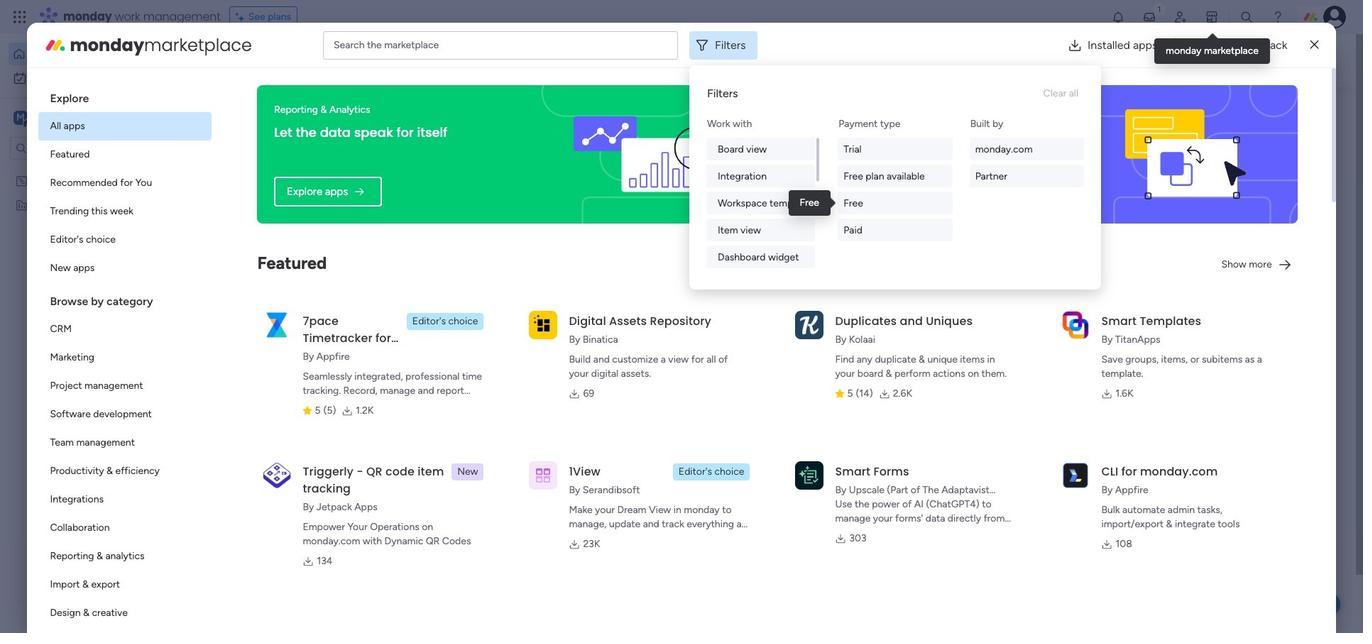 Task type: describe. For each thing, give the bounding box(es) containing it.
help center element
[[1086, 407, 1299, 464]]

invite members image
[[1174, 10, 1188, 24]]

1 banner logo image from the left
[[564, 85, 749, 224]]

1 heading from the top
[[39, 80, 212, 112]]

monday marketplace image
[[44, 34, 67, 56]]

close update feed (inbox) image
[[262, 338, 279, 355]]

workspace selection element
[[13, 109, 119, 128]]

select product image
[[13, 10, 27, 24]]

getting started element
[[1086, 339, 1299, 396]]

workspace image
[[13, 110, 28, 126]]

jacob simon image
[[1323, 6, 1346, 28]]

2 banner logo image from the left
[[1096, 85, 1281, 224]]

search everything image
[[1240, 10, 1254, 24]]



Task type: locate. For each thing, give the bounding box(es) containing it.
update feed image
[[1142, 10, 1157, 24]]

1 horizontal spatial banner logo image
[[1096, 85, 1281, 224]]

heading
[[39, 80, 212, 112], [39, 283, 212, 315]]

1 image
[[1153, 1, 1166, 17]]

v2 bolt switch image
[[1209, 53, 1217, 69]]

0 horizontal spatial banner logo image
[[564, 85, 749, 224]]

close recently visited image
[[262, 116, 279, 133]]

app logo image
[[263, 311, 291, 339], [529, 311, 558, 339], [795, 311, 824, 339], [1062, 311, 1090, 339], [263, 461, 291, 490], [529, 461, 558, 490], [795, 461, 824, 490], [1062, 461, 1090, 490]]

v2 user feedback image
[[1098, 53, 1108, 69]]

templates image image
[[1099, 107, 1287, 205]]

monday marketplace image
[[1205, 10, 1219, 24]]

Search in workspace field
[[30, 140, 119, 157]]

roy mann image
[[295, 387, 324, 415]]

1 element
[[405, 338, 422, 355]]

2 heading from the top
[[39, 283, 212, 315]]

public board image
[[280, 259, 295, 275]]

list box
[[39, 80, 212, 633], [0, 166, 181, 409]]

notifications image
[[1111, 10, 1125, 24]]

1 vertical spatial heading
[[39, 283, 212, 315]]

see plans image
[[236, 9, 248, 25]]

banner logo image
[[564, 85, 749, 224], [1096, 85, 1281, 224]]

help image
[[1271, 10, 1285, 24]]

0 vertical spatial heading
[[39, 80, 212, 112]]

option
[[9, 43, 173, 65], [9, 67, 173, 89], [39, 112, 212, 141], [39, 141, 212, 169], [0, 168, 181, 171], [39, 169, 212, 197], [39, 197, 212, 226], [39, 226, 212, 254], [39, 254, 212, 283], [39, 315, 212, 344], [39, 344, 212, 372], [39, 372, 212, 400], [39, 400, 212, 429], [39, 429, 212, 457], [39, 457, 212, 486], [39, 486, 212, 514], [39, 514, 212, 542], [39, 542, 212, 571], [39, 571, 212, 599], [39, 599, 212, 628]]

quick search results list box
[[262, 133, 1052, 321]]

dapulse x slim image
[[1310, 37, 1319, 54]]



Task type: vqa. For each thing, say whether or not it's contained in the screenshot.
the leftmost Invite Members icon
no



